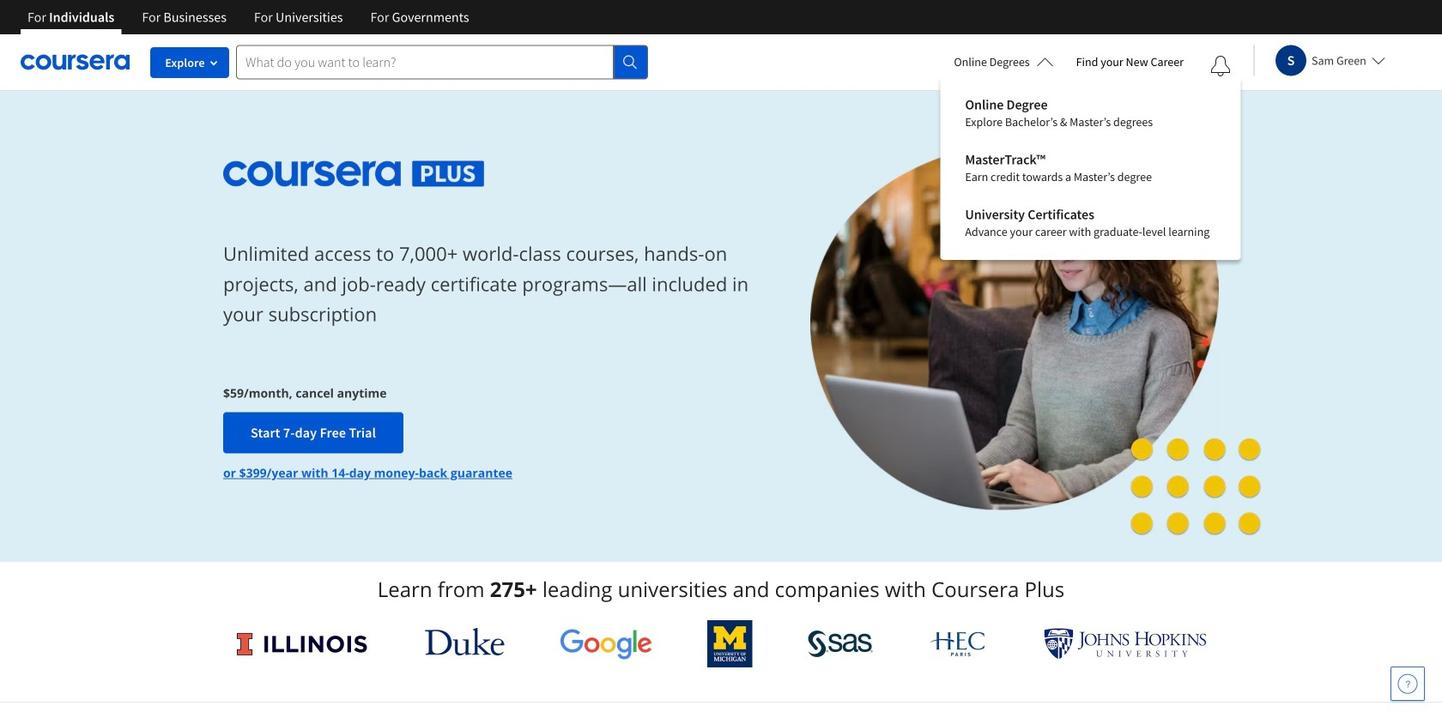 Task type: locate. For each thing, give the bounding box(es) containing it.
menu
[[951, 86, 1230, 251]]

coursera image
[[21, 48, 130, 76]]

banner navigation
[[14, 0, 483, 34]]

What do you want to learn? text field
[[236, 45, 614, 79]]

None search field
[[236, 45, 648, 79]]

hec paris image
[[929, 627, 989, 662]]



Task type: describe. For each thing, give the bounding box(es) containing it.
university of michigan image
[[708, 621, 753, 668]]

help center image
[[1397, 674, 1418, 694]]

university of illinois at urbana-champaign image
[[235, 631, 370, 658]]

google image
[[560, 628, 652, 660]]

duke university image
[[425, 628, 505, 656]]

coursera plus image
[[223, 161, 485, 187]]

sas image
[[808, 631, 873, 658]]

johns hopkins university image
[[1044, 628, 1207, 660]]



Task type: vqa. For each thing, say whether or not it's contained in the screenshot.
7,000+ Courses
no



